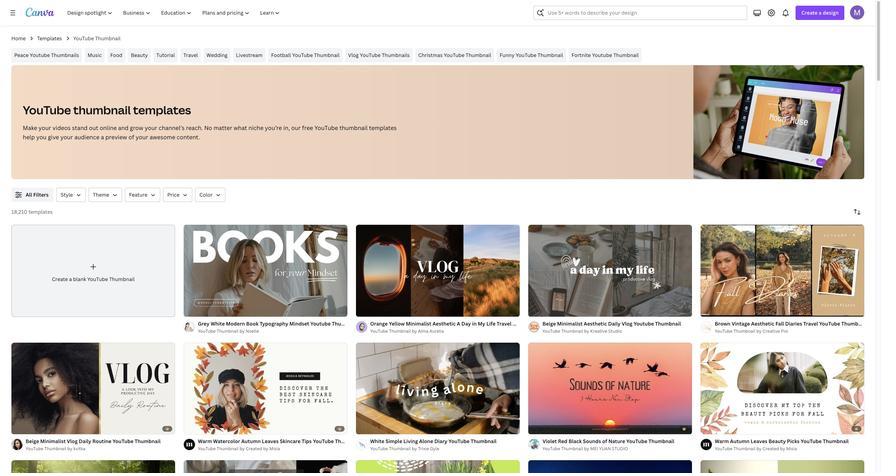 Task type: vqa. For each thing, say whether or not it's contained in the screenshot.


Task type: locate. For each thing, give the bounding box(es) containing it.
0 horizontal spatial beauty
[[131, 52, 148, 58]]

create left design
[[802, 9, 818, 16]]

created
[[246, 446, 262, 452], [763, 446, 780, 452]]

0 vertical spatial a
[[819, 9, 822, 16]]

minimalist inside beige minimalist vlog daily routine youtube thumbnail youtube thumbnail by kvitka
[[40, 438, 66, 445]]

kreative
[[591, 328, 608, 334]]

0 horizontal spatial youtube thumbnail by created by misia link
[[198, 445, 348, 453]]

pixi
[[782, 328, 789, 334]]

aesthetic up kreative
[[584, 320, 607, 327]]

beige inside beige minimalist vlog daily routine youtube thumbnail youtube thumbnail by kvitka
[[26, 438, 39, 445]]

templates
[[133, 102, 191, 118], [369, 124, 397, 132], [28, 208, 53, 215]]

misia inside the warm autumn leaves beauty picks youtube thumbnail youtube thumbnail by created by misia
[[787, 446, 798, 452]]

vlog inside "beige minimalist aesthetic daily vlog youtube thumbnail youtube thumbnail by kreative studio"
[[622, 320, 633, 327]]

alma
[[418, 328, 429, 334]]

price button
[[163, 188, 192, 202]]

home
[[11, 35, 26, 42]]

your right grow
[[145, 124, 157, 132]]

2 horizontal spatial templates
[[369, 124, 397, 132]]

a for blank
[[69, 276, 72, 283]]

blank
[[73, 276, 86, 283]]

1 horizontal spatial youtube thumbnail by created by misia link
[[715, 445, 849, 453]]

2 aesthetic from the left
[[584, 320, 607, 327]]

minimalist
[[406, 320, 432, 327], [558, 320, 583, 327], [40, 438, 66, 445]]

1 vertical spatial of
[[603, 438, 608, 445]]

2 vertical spatial a
[[69, 276, 72, 283]]

misia down picks
[[787, 446, 798, 452]]

beige for beige minimalist aesthetic daily vlog youtube thumbnail
[[543, 320, 556, 327]]

warm inside the warm autumn leaves beauty picks youtube thumbnail youtube thumbnail by created by misia
[[715, 438, 729, 445]]

1 vertical spatial a
[[101, 133, 104, 141]]

youtube thumbnail by kvitka link
[[26, 445, 161, 453]]

0 vertical spatial beige
[[543, 320, 556, 327]]

mindset
[[290, 320, 309, 327]]

created down warm autumn leaves beauty picks youtube thumbnail link
[[763, 446, 780, 452]]

0 vertical spatial daily
[[609, 320, 621, 327]]

0 horizontal spatial beige
[[26, 438, 39, 445]]

daily inside "beige minimalist aesthetic daily vlog youtube thumbnail youtube thumbnail by kreative studio"
[[609, 320, 621, 327]]

vlog youtube thumbnails link
[[346, 48, 413, 62]]

of up yuan
[[603, 438, 608, 445]]

0 horizontal spatial of
[[129, 133, 134, 141]]

youtube thumbnail by noelle link
[[198, 328, 348, 335]]

0 vertical spatial templates
[[133, 102, 191, 118]]

channel's
[[159, 124, 185, 132]]

of
[[129, 133, 134, 141], [603, 438, 608, 445]]

1 thumbnails from the left
[[51, 52, 79, 58]]

leaves left picks
[[751, 438, 768, 445]]

1 horizontal spatial create
[[802, 9, 818, 16]]

sounds
[[583, 438, 602, 445]]

leaves left the skincare
[[262, 438, 279, 445]]

1 horizontal spatial minimalist
[[406, 320, 432, 327]]

youtube
[[73, 35, 94, 42], [292, 52, 313, 58], [360, 52, 381, 58], [444, 52, 465, 58], [516, 52, 537, 58], [23, 102, 71, 118], [315, 124, 338, 132], [87, 276, 108, 283], [820, 320, 841, 327], [198, 328, 216, 334], [371, 328, 388, 334], [543, 328, 561, 334], [715, 328, 733, 334], [313, 438, 334, 445], [449, 438, 470, 445], [627, 438, 648, 445], [801, 438, 822, 445], [113, 438, 134, 445], [198, 446, 216, 452], [371, 446, 388, 452], [543, 446, 561, 452], [715, 446, 733, 452], [26, 446, 43, 452]]

1 horizontal spatial travel
[[497, 320, 512, 327]]

fall
[[776, 320, 785, 327]]

1 aesthetic from the left
[[433, 320, 456, 327]]

a for design
[[819, 9, 822, 16]]

1 horizontal spatial white
[[371, 438, 385, 445]]

templates inside the make your videos stand out online and grow your channel's reach. no matter what niche you're in, our free youtube thumbnail templates help you give your audience a preview of your awesome content.
[[369, 124, 397, 132]]

youtube thumbnail by created by misia link
[[198, 445, 348, 453], [715, 445, 849, 453]]

daily inside beige minimalist vlog daily routine youtube thumbnail youtube thumbnail by kvitka
[[79, 438, 91, 445]]

tips
[[302, 438, 312, 445]]

white right grey
[[211, 320, 225, 327]]

of inside the make your videos stand out online and grow your channel's reach. no matter what niche you're in, our free youtube thumbnail templates help you give your audience a preview of your awesome content.
[[129, 133, 134, 141]]

white
[[211, 320, 225, 327], [371, 438, 385, 445]]

autumn inside the warm autumn leaves beauty picks youtube thumbnail youtube thumbnail by created by misia
[[731, 438, 750, 445]]

create
[[802, 9, 818, 16], [52, 276, 68, 283]]

0 horizontal spatial leaves
[[262, 438, 279, 445]]

feature
[[129, 191, 147, 198]]

1 vertical spatial beauty
[[769, 438, 786, 445]]

thumbnails down 'templates' "link"
[[51, 52, 79, 58]]

christmas youtube thumbnail link
[[416, 48, 494, 62]]

of inside violet red black sounds of nature youtube thumbnail youtube thumbnail by mei yuan studio
[[603, 438, 608, 445]]

gyle
[[430, 446, 440, 452]]

daily for aesthetic
[[609, 320, 621, 327]]

2 warm from the left
[[715, 438, 729, 445]]

help
[[23, 133, 35, 141]]

vlog youtube thumbnails
[[348, 52, 410, 58]]

1 horizontal spatial a
[[101, 133, 104, 141]]

your down grow
[[136, 133, 148, 141]]

create for create a design
[[802, 9, 818, 16]]

brown
[[715, 320, 731, 327]]

white simple living alone diary youtube thumbnail youtube thumbnail by trixie gyle
[[371, 438, 497, 452]]

thumbnails left the christmas
[[382, 52, 410, 58]]

green and white minimalist nature travel vlog youtube thumbnail image
[[11, 460, 175, 473]]

2 youtube thumbnail by created by misia link from the left
[[715, 445, 849, 453]]

a left design
[[819, 9, 822, 16]]

1 horizontal spatial warm
[[715, 438, 729, 445]]

videos
[[53, 124, 71, 132]]

1 horizontal spatial thumbnails
[[382, 52, 410, 58]]

warm inside warm watercolor autumn leaves skincare tips youtube thumbnail youtube thumbnail by created by misia
[[198, 438, 212, 445]]

1 created from the left
[[246, 446, 262, 452]]

2 created from the left
[[763, 446, 780, 452]]

0 horizontal spatial a
[[69, 276, 72, 283]]

1 horizontal spatial daily
[[609, 320, 621, 327]]

watercolor
[[213, 438, 240, 445]]

you're
[[265, 124, 282, 132]]

warm autumn leaves beauty picks youtube thumbnail link
[[715, 438, 849, 445]]

travel right tutorial
[[184, 52, 198, 58]]

your
[[39, 124, 51, 132], [145, 124, 157, 132], [60, 133, 73, 141], [136, 133, 148, 141]]

by inside violet red black sounds of nature youtube thumbnail youtube thumbnail by mei yuan studio
[[585, 446, 590, 452]]

make your videos stand out online and grow your channel's reach. no matter what niche you're in, our free youtube thumbnail templates help you give your audience a preview of your awesome content.
[[23, 124, 397, 141]]

0 horizontal spatial templates
[[28, 208, 53, 215]]

travel right the diaries
[[804, 320, 819, 327]]

2 horizontal spatial a
[[819, 9, 822, 16]]

1 autumn from the left
[[241, 438, 261, 445]]

0 horizontal spatial thumbnails
[[51, 52, 79, 58]]

funny
[[500, 52, 515, 58]]

youtube
[[30, 52, 50, 58], [593, 52, 613, 58], [311, 320, 331, 327], [525, 320, 545, 327], [634, 320, 654, 327]]

1 vertical spatial daily
[[79, 438, 91, 445]]

food link
[[107, 48, 125, 62]]

theme
[[93, 191, 109, 198]]

1 horizontal spatial beige
[[543, 320, 556, 327]]

grey white modern book typography mindset youtube thumbnail image
[[184, 225, 348, 317]]

yuan
[[600, 446, 611, 452]]

misia down warm watercolor autumn leaves skincare tips youtube thumbnail link
[[270, 446, 280, 452]]

beauty left picks
[[769, 438, 786, 445]]

a
[[819, 9, 822, 16], [101, 133, 104, 141], [69, 276, 72, 283]]

warm for warm autumn leaves beauty picks youtube thumbnail
[[715, 438, 729, 445]]

created up brown simple autumn my favorite recipes youtube thumbnail
[[246, 446, 262, 452]]

1 vertical spatial templates
[[369, 124, 397, 132]]

beige minimalist aesthetic daily vlog youtube thumbnail image
[[529, 225, 693, 317]]

of down grow
[[129, 133, 134, 141]]

youtube thumbnail by kreative studio link
[[543, 328, 682, 335]]

create a blank youtube thumbnail element
[[11, 225, 175, 317]]

youtube inside peace youtube thumbnails link
[[30, 52, 50, 58]]

0 horizontal spatial minimalist
[[40, 438, 66, 445]]

a inside create a blank youtube thumbnail element
[[69, 276, 72, 283]]

0 horizontal spatial thumbnail
[[73, 102, 131, 118]]

0 horizontal spatial warm
[[198, 438, 212, 445]]

2 horizontal spatial minimalist
[[558, 320, 583, 327]]

1 vertical spatial white
[[371, 438, 385, 445]]

autumn
[[241, 438, 261, 445], [731, 438, 750, 445]]

create left blank
[[52, 276, 68, 283]]

0 horizontal spatial white
[[211, 320, 225, 327]]

aesthetic inside "beige minimalist aesthetic daily vlog youtube thumbnail youtube thumbnail by kreative studio"
[[584, 320, 607, 327]]

football youtube thumbnail link
[[269, 48, 343, 62]]

create inside 'dropdown button'
[[802, 9, 818, 16]]

1 horizontal spatial aesthetic
[[584, 320, 607, 327]]

beauty right food
[[131, 52, 148, 58]]

youtube inside "grey white modern book typography mindset youtube thumbnail youtube thumbnail by noelle"
[[198, 328, 216, 334]]

white left simple
[[371, 438, 385, 445]]

thumbnail
[[73, 102, 131, 118], [340, 124, 368, 132]]

a inside create a design 'dropdown button'
[[819, 9, 822, 16]]

peace
[[14, 52, 29, 58]]

fortnite youtube thumbnail
[[572, 52, 639, 58]]

studio
[[612, 446, 629, 452]]

violet
[[543, 438, 557, 445]]

studio
[[609, 328, 622, 334]]

youtube inside 'orange yellow minimalist aesthetic a day in my life travel vlog youtube thumbnail youtube thumbnail by alma aurelia'
[[371, 328, 388, 334]]

Sort by button
[[851, 205, 865, 219]]

travel right life
[[497, 320, 512, 327]]

in,
[[284, 124, 290, 132]]

youtube thumbnail by created by misia link down picks
[[715, 445, 849, 453]]

0 vertical spatial white
[[211, 320, 225, 327]]

0 horizontal spatial aesthetic
[[433, 320, 456, 327]]

1 misia from the left
[[270, 446, 280, 452]]

a down online at the top of page
[[101, 133, 104, 141]]

1 leaves from the left
[[262, 438, 279, 445]]

0 horizontal spatial create
[[52, 276, 68, 283]]

by inside beige minimalist vlog daily routine youtube thumbnail youtube thumbnail by kvitka
[[67, 446, 72, 452]]

youtube thumbnail by creative pixi link
[[715, 328, 865, 335]]

daily up kvitka
[[79, 438, 91, 445]]

make
[[23, 124, 37, 132]]

travel inside brown vintage aesthetic fall diaries travel youtube thumbnail youtube thumbnail by creative pixi
[[804, 320, 819, 327]]

1 horizontal spatial of
[[603, 438, 608, 445]]

2 horizontal spatial travel
[[804, 320, 819, 327]]

beige inside "beige minimalist aesthetic daily vlog youtube thumbnail youtube thumbnail by kreative studio"
[[543, 320, 556, 327]]

thumbnails for peace youtube thumbnails
[[51, 52, 79, 58]]

1 horizontal spatial templates
[[133, 102, 191, 118]]

by
[[240, 328, 245, 334], [412, 328, 417, 334], [585, 328, 590, 334], [757, 328, 762, 334], [240, 446, 245, 452], [263, 446, 269, 452], [412, 446, 417, 452], [585, 446, 590, 452], [757, 446, 762, 452], [781, 446, 786, 452], [67, 446, 72, 452]]

aesthetic up youtube thumbnail by alma aurelia link
[[433, 320, 456, 327]]

and
[[118, 124, 129, 132]]

1 horizontal spatial created
[[763, 446, 780, 452]]

daily up studio
[[609, 320, 621, 327]]

1 horizontal spatial thumbnail
[[340, 124, 368, 132]]

green simple clean nature youtube thumbnail image
[[701, 460, 865, 473]]

minimalist for beige minimalist aesthetic daily vlog youtube thumbnail
[[558, 320, 583, 327]]

day
[[462, 320, 471, 327]]

0 horizontal spatial travel
[[184, 52, 198, 58]]

0 horizontal spatial daily
[[79, 438, 91, 445]]

0 horizontal spatial misia
[[270, 446, 280, 452]]

None search field
[[534, 6, 748, 20]]

violet red black sounds of nature youtube thumbnail image
[[529, 342, 693, 435]]

aesthetic inside brown vintage aesthetic fall diaries travel youtube thumbnail youtube thumbnail by creative pixi
[[752, 320, 775, 327]]

aesthetic inside 'orange yellow minimalist aesthetic a day in my life travel vlog youtube thumbnail youtube thumbnail by alma aurelia'
[[433, 320, 456, 327]]

youtube inside 'orange yellow minimalist aesthetic a day in my life travel vlog youtube thumbnail youtube thumbnail by alma aurelia'
[[525, 320, 545, 327]]

brown simple autumn my favorite recipes youtube thumbnail image
[[184, 460, 348, 473]]

0 horizontal spatial created
[[246, 446, 262, 452]]

by inside 'orange yellow minimalist aesthetic a day in my life travel vlog youtube thumbnail youtube thumbnail by alma aurelia'
[[412, 328, 417, 334]]

travel
[[184, 52, 198, 58], [497, 320, 512, 327], [804, 320, 819, 327]]

modern
[[226, 320, 245, 327]]

1 vertical spatial beige
[[26, 438, 39, 445]]

grey white modern book typography mindset youtube thumbnail youtube thumbnail by noelle
[[198, 320, 358, 334]]

our
[[292, 124, 301, 132]]

1 vertical spatial create
[[52, 276, 68, 283]]

0 horizontal spatial autumn
[[241, 438, 261, 445]]

color
[[200, 191, 213, 198]]

1 horizontal spatial autumn
[[731, 438, 750, 445]]

Search search field
[[548, 6, 743, 20]]

my
[[478, 320, 486, 327]]

1 horizontal spatial misia
[[787, 446, 798, 452]]

by inside white simple living alone diary youtube thumbnail youtube thumbnail by trixie gyle
[[412, 446, 417, 452]]

1 horizontal spatial leaves
[[751, 438, 768, 445]]

christmas youtube thumbnail
[[419, 52, 492, 58]]

violet red black sounds of nature youtube thumbnail youtube thumbnail by mei yuan studio
[[543, 438, 675, 452]]

youtube inside "grey white modern book typography mindset youtube thumbnail youtube thumbnail by noelle"
[[311, 320, 331, 327]]

grow
[[130, 124, 143, 132]]

by inside "beige minimalist aesthetic daily vlog youtube thumbnail youtube thumbnail by kreative studio"
[[585, 328, 590, 334]]

white inside white simple living alone diary youtube thumbnail youtube thumbnail by trixie gyle
[[371, 438, 385, 445]]

all
[[26, 191, 32, 198]]

1 warm from the left
[[198, 438, 212, 445]]

3 aesthetic from the left
[[752, 320, 775, 327]]

2 thumbnails from the left
[[382, 52, 410, 58]]

aesthetic
[[433, 320, 456, 327], [584, 320, 607, 327], [752, 320, 775, 327]]

youtube thumbnail by created by misia link for leaves
[[198, 445, 348, 453]]

aesthetic up creative
[[752, 320, 775, 327]]

2 autumn from the left
[[731, 438, 750, 445]]

typography
[[260, 320, 289, 327]]

life
[[487, 320, 496, 327]]

beige minimalist vlog daily routine youtube thumbnail image
[[11, 342, 175, 435]]

minimalist inside "beige minimalist aesthetic daily vlog youtube thumbnail youtube thumbnail by kreative studio"
[[558, 320, 583, 327]]

1 horizontal spatial beauty
[[769, 438, 786, 445]]

2 misia from the left
[[787, 446, 798, 452]]

football youtube thumbnail
[[271, 52, 340, 58]]

livestream
[[236, 52, 263, 58]]

a left blank
[[69, 276, 72, 283]]

1 youtube thumbnail by created by misia link from the left
[[198, 445, 348, 453]]

0 vertical spatial of
[[129, 133, 134, 141]]

1 vertical spatial thumbnail
[[340, 124, 368, 132]]

2 vertical spatial templates
[[28, 208, 53, 215]]

youtube thumbnail by created by misia link up brown simple autumn my favorite recipes youtube thumbnail
[[198, 445, 348, 453]]

free
[[302, 124, 313, 132]]

price
[[167, 191, 180, 198]]

routine
[[92, 438, 111, 445]]

0 vertical spatial create
[[802, 9, 818, 16]]

youtube inside "beige minimalist aesthetic daily vlog youtube thumbnail youtube thumbnail by kreative studio"
[[543, 328, 561, 334]]

2 leaves from the left
[[751, 438, 768, 445]]

2 horizontal spatial aesthetic
[[752, 320, 775, 327]]



Task type: describe. For each thing, give the bounding box(es) containing it.
vlog inside 'orange yellow minimalist aesthetic a day in my life travel vlog youtube thumbnail youtube thumbnail by alma aurelia'
[[513, 320, 524, 327]]

brown vintage aesthetic fall diaries travel youtube thumbnail image
[[701, 225, 865, 317]]

warm autumn leaves beauty picks youtube thumbnail youtube thumbnail by created by misia
[[715, 438, 849, 452]]

warm watercolor autumn leaves skincare tips youtube thumbnail image
[[184, 342, 348, 435]]

created inside warm watercolor autumn leaves skincare tips youtube thumbnail youtube thumbnail by created by misia
[[246, 446, 262, 452]]

top level navigation element
[[63, 6, 286, 20]]

0 vertical spatial thumbnail
[[73, 102, 131, 118]]

brown vintage aesthetic fall diaries travel youtube thumbnail youtube thumbnail by creative pixi
[[715, 320, 868, 334]]

create a design
[[802, 9, 839, 16]]

preview
[[105, 133, 127, 141]]

maria williams image
[[851, 5, 865, 20]]

mei
[[591, 446, 599, 452]]

templates
[[37, 35, 62, 42]]

warm for warm watercolor autumn leaves skincare tips youtube thumbnail
[[198, 438, 212, 445]]

leaves inside warm watercolor autumn leaves skincare tips youtube thumbnail youtube thumbnail by created by misia
[[262, 438, 279, 445]]

leaves inside the warm autumn leaves beauty picks youtube thumbnail youtube thumbnail by created by misia
[[751, 438, 768, 445]]

by inside brown vintage aesthetic fall diaries travel youtube thumbnail youtube thumbnail by creative pixi
[[757, 328, 762, 334]]

orange
[[371, 320, 388, 327]]

simple photocentric music mix youtube thumbnail image
[[529, 460, 693, 473]]

orange yellow minimalist aesthetic a day in my life travel vlog youtube thumbnail image
[[356, 225, 520, 317]]

audience
[[74, 133, 100, 141]]

white inside "grey white modern book typography mindset youtube thumbnail youtube thumbnail by noelle"
[[211, 320, 225, 327]]

create for create a blank youtube thumbnail
[[52, 276, 68, 283]]

minimalist for beige minimalist vlog daily routine youtube thumbnail
[[40, 438, 66, 445]]

misia inside warm watercolor autumn leaves skincare tips youtube thumbnail youtube thumbnail by created by misia
[[270, 446, 280, 452]]

create a design button
[[796, 6, 845, 20]]

a inside the make your videos stand out online and grow your channel's reach. no matter what niche you're in, our free youtube thumbnail templates help you give your audience a preview of your awesome content.
[[101, 133, 104, 141]]

create a blank youtube thumbnail
[[52, 276, 135, 283]]

noelle
[[246, 328, 259, 334]]

18,210 templates
[[11, 208, 53, 215]]

youtube inside fortnite youtube thumbnail link
[[593, 52, 613, 58]]

beauty link
[[128, 48, 151, 62]]

youtube inside "beige minimalist aesthetic daily vlog youtube thumbnail youtube thumbnail by kreative studio"
[[634, 320, 654, 327]]

vlog inside beige minimalist vlog daily routine youtube thumbnail youtube thumbnail by kvitka
[[67, 438, 78, 445]]

no
[[204, 124, 212, 132]]

a
[[457, 320, 461, 327]]

orange yellow minimalist aesthetic a day in my life travel vlog youtube thumbnail link
[[371, 320, 572, 328]]

in
[[472, 320, 477, 327]]

picks
[[788, 438, 800, 445]]

beige minimalist vlog daily routine youtube thumbnail youtube thumbnail by kvitka
[[26, 438, 161, 452]]

youtube thumbnail by mei yuan studio link
[[543, 445, 675, 453]]

thumbnail inside the make your videos stand out online and grow your channel's reach. no matter what niche you're in, our free youtube thumbnail templates help you give your audience a preview of your awesome content.
[[340, 124, 368, 132]]

minimalist inside 'orange yellow minimalist aesthetic a day in my life travel vlog youtube thumbnail youtube thumbnail by alma aurelia'
[[406, 320, 432, 327]]

aesthetic for brown vintage aesthetic fall diaries travel youtube thumbnail
[[752, 320, 775, 327]]

christmas
[[419, 52, 443, 58]]

home link
[[11, 35, 26, 42]]

created inside the warm autumn leaves beauty picks youtube thumbnail youtube thumbnail by created by misia
[[763, 446, 780, 452]]

peace youtube thumbnails link
[[11, 48, 82, 62]]

diaries
[[786, 320, 803, 327]]

diary
[[435, 438, 448, 445]]

travel link
[[181, 48, 201, 62]]

warm autumn leaves beauty picks youtube thumbnail image
[[701, 342, 865, 435]]

out
[[89, 124, 98, 132]]

beige for beige minimalist vlog daily routine youtube thumbnail
[[26, 438, 39, 445]]

beige minimalist vlog daily routine youtube thumbnail link
[[26, 438, 161, 445]]

design
[[823, 9, 839, 16]]

create a blank youtube thumbnail link
[[11, 225, 175, 317]]

creative
[[763, 328, 781, 334]]

all filters
[[26, 191, 49, 198]]

aurelia
[[430, 328, 444, 334]]

travel inside 'orange yellow minimalist aesthetic a day in my life travel vlog youtube thumbnail youtube thumbnail by alma aurelia'
[[497, 320, 512, 327]]

red
[[558, 438, 568, 445]]

funny youtube thumbnail
[[500, 52, 564, 58]]

youtube thumbnail templates
[[23, 102, 191, 118]]

youtube thumbnail by created by misia link for beauty
[[715, 445, 849, 453]]

content.
[[177, 133, 200, 141]]

white simple living alone diary youtube thumbnail link
[[371, 438, 497, 445]]

white simple living alone diary youtube thumbnail image
[[356, 342, 520, 435]]

livestream link
[[233, 48, 266, 62]]

funny youtube thumbnail link
[[497, 48, 566, 62]]

wedding
[[207, 52, 228, 58]]

beauty inside the warm autumn leaves beauty picks youtube thumbnail youtube thumbnail by created by misia
[[769, 438, 786, 445]]

18,210
[[11, 208, 27, 215]]

matter
[[214, 124, 232, 132]]

vintage
[[732, 320, 751, 327]]

style button
[[56, 188, 86, 202]]

color button
[[195, 188, 226, 202]]

yellow
[[389, 320, 405, 327]]

aesthetic for beige minimalist aesthetic daily vlog youtube thumbnail
[[584, 320, 607, 327]]

decorative flower cutting playful green and yellow youtube thumbnail image
[[356, 460, 520, 473]]

violet red black sounds of nature youtube thumbnail link
[[543, 438, 675, 445]]

your down videos
[[60, 133, 73, 141]]

youtube thumbnail
[[73, 35, 121, 42]]

your up you
[[39, 124, 51, 132]]

all filters button
[[11, 188, 54, 202]]

stand
[[72, 124, 88, 132]]

living
[[404, 438, 418, 445]]

grey
[[198, 320, 210, 327]]

autumn inside warm watercolor autumn leaves skincare tips youtube thumbnail youtube thumbnail by created by misia
[[241, 438, 261, 445]]

0 vertical spatial beauty
[[131, 52, 148, 58]]

trixie
[[418, 446, 429, 452]]

grey white modern book typography mindset youtube thumbnail link
[[198, 320, 358, 328]]

music
[[88, 52, 102, 58]]

by inside "grey white modern book typography mindset youtube thumbnail youtube thumbnail by noelle"
[[240, 328, 245, 334]]

thumbnails for vlog youtube thumbnails
[[382, 52, 410, 58]]

filters
[[33, 191, 49, 198]]

wedding link
[[204, 48, 231, 62]]

music link
[[85, 48, 105, 62]]

daily for vlog
[[79, 438, 91, 445]]

theme button
[[89, 188, 122, 202]]

templates link
[[37, 35, 62, 42]]

alone
[[419, 438, 434, 445]]

tutorial
[[157, 52, 175, 58]]

reach.
[[186, 124, 203, 132]]

online
[[100, 124, 117, 132]]

style
[[61, 191, 73, 198]]

youtube inside the make your videos stand out online and grow your channel's reach. no matter what niche you're in, our free youtube thumbnail templates help you give your audience a preview of your awesome content.
[[315, 124, 338, 132]]

warm watercolor autumn leaves skincare tips youtube thumbnail link
[[198, 438, 361, 445]]

beige minimalist aesthetic daily vlog youtube thumbnail link
[[543, 320, 682, 328]]

fortnite
[[572, 52, 591, 58]]

awesome
[[150, 133, 175, 141]]



